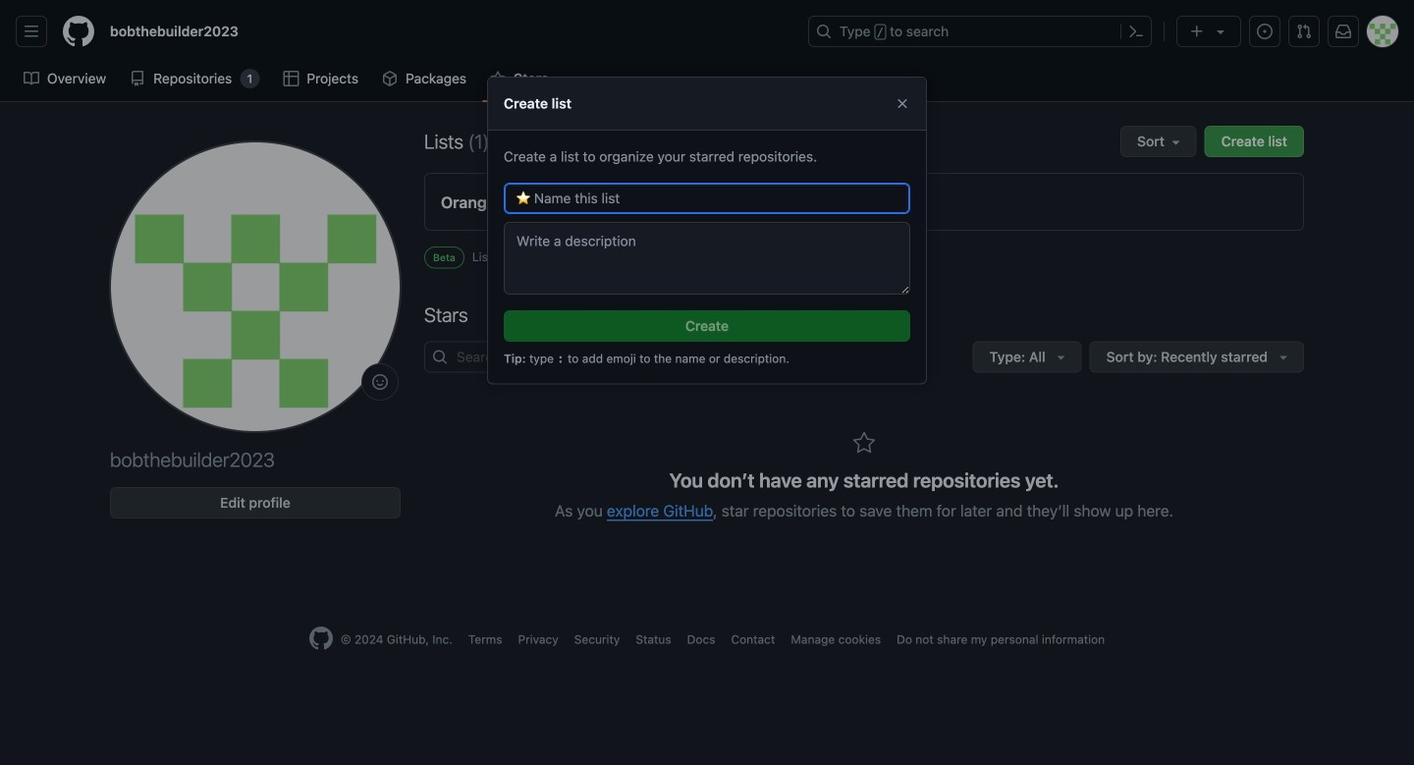 Task type: vqa. For each thing, say whether or not it's contained in the screenshot.
book image on the top
yes



Task type: locate. For each thing, give the bounding box(es) containing it.
0 vertical spatial triangle down image
[[1213, 24, 1229, 39]]

1 horizontal spatial homepage image
[[309, 627, 333, 650]]

create list dialog
[[487, 77, 927, 385]]

table image
[[283, 71, 299, 86]]

homepage image
[[63, 16, 94, 47], [309, 627, 333, 650]]

0 horizontal spatial triangle down image
[[1054, 349, 1070, 365]]

1 vertical spatial homepage image
[[309, 627, 333, 650]]

0 vertical spatial homepage image
[[63, 16, 94, 47]]

feature release label: beta element
[[424, 247, 465, 269]]

git pull request image
[[1297, 24, 1313, 39]]

0 horizontal spatial homepage image
[[63, 16, 94, 47]]

star image
[[853, 432, 876, 455]]

close dialog image
[[895, 96, 911, 111]]

1 horizontal spatial triangle down image
[[1213, 24, 1229, 39]]

triangle down image
[[1213, 24, 1229, 39], [1054, 349, 1070, 365]]

plus image
[[1190, 24, 1206, 39]]

triangle down image
[[1276, 349, 1292, 365]]



Task type: describe. For each thing, give the bounding box(es) containing it.
smiley image
[[372, 374, 388, 390]]

issue opened image
[[1258, 24, 1273, 39]]

package image
[[382, 71, 398, 86]]

notifications image
[[1336, 24, 1352, 39]]

Search stars search field
[[424, 341, 778, 373]]

search image
[[432, 349, 448, 365]]

star image
[[490, 71, 506, 86]]

book image
[[24, 71, 39, 86]]

1 vertical spatial triangle down image
[[1054, 349, 1070, 365]]

repo image
[[130, 71, 146, 86]]

List name text field
[[504, 183, 911, 214]]

change your avatar image
[[110, 141, 401, 432]]

List description text field
[[504, 222, 911, 295]]

command palette image
[[1129, 24, 1145, 39]]



